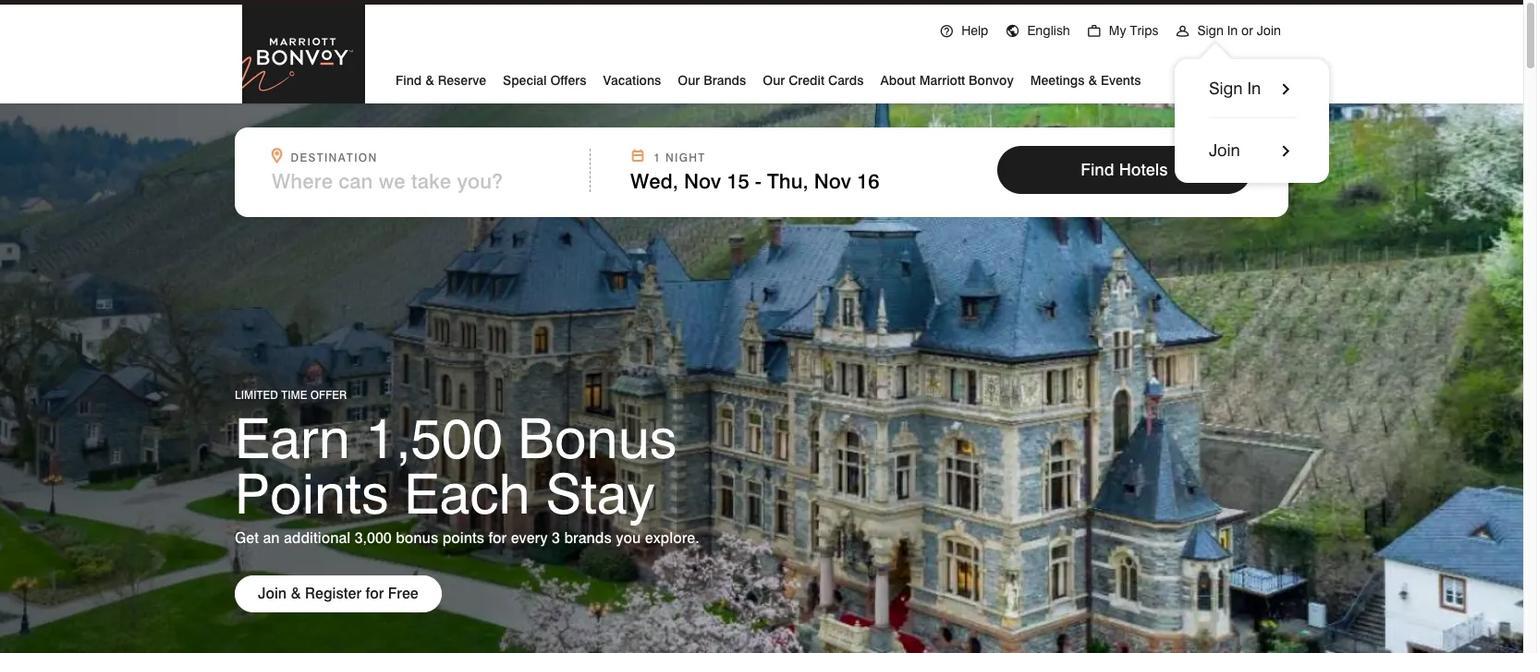 Task type: describe. For each thing, give the bounding box(es) containing it.
sign in or join
[[1198, 23, 1282, 38]]

find hotels button
[[998, 146, 1252, 194]]

join inside dropdown button
[[1257, 23, 1282, 38]]

join & register for free
[[258, 585, 419, 603]]

join for join & register for free
[[258, 585, 287, 603]]

in for sign in or join
[[1228, 23, 1238, 38]]

brands
[[564, 530, 612, 547]]

destination
[[291, 151, 378, 165]]

english button
[[997, 2, 1079, 55]]

credit
[[789, 73, 825, 88]]

trips
[[1130, 23, 1159, 38]]

thu,
[[768, 169, 809, 193]]

points
[[235, 461, 389, 527]]

1 night wed, nov 15 - thu, nov 16
[[631, 151, 880, 193]]

explore.
[[645, 530, 700, 547]]

meetings & events button
[[1031, 66, 1141, 92]]

sign in or join button
[[1167, 2, 1290, 55]]

join link
[[1209, 117, 1297, 162]]

about marriott bonvoy button
[[881, 66, 1014, 92]]

1,500
[[366, 405, 503, 472]]

reserve
[[438, 73, 486, 88]]

our for our brands
[[678, 73, 700, 88]]

register
[[305, 585, 362, 603]]

offers
[[551, 73, 587, 88]]

join for join
[[1209, 141, 1241, 160]]

1 vertical spatial for
[[366, 585, 384, 603]]

sign in button
[[1209, 78, 1297, 100]]

additional
[[284, 530, 351, 547]]

limited time offer earn 1,500 bonus points each stay get an additional 3,000 bonus points for every 3 brands you explore.
[[235, 388, 700, 547]]

3,000
[[355, 530, 392, 547]]

my trips button
[[1079, 2, 1167, 55]]

join & register for free link
[[235, 576, 442, 613]]

our for our credit cards
[[763, 73, 785, 88]]

time
[[281, 388, 307, 402]]

special
[[503, 73, 547, 88]]

our credit cards
[[763, 73, 864, 88]]

points
[[443, 530, 485, 547]]

vacations button
[[603, 66, 661, 92]]

get
[[235, 530, 259, 547]]



Task type: locate. For each thing, give the bounding box(es) containing it.
limited
[[235, 388, 278, 402]]

vacations
[[603, 73, 661, 88]]

0 horizontal spatial nov
[[684, 169, 721, 193]]

my trips
[[1109, 23, 1159, 38]]

find left hotels
[[1081, 160, 1115, 179]]

2 round image from the left
[[1087, 24, 1102, 39]]

special offers button
[[503, 66, 587, 92]]

in left or
[[1228, 23, 1238, 38]]

1 horizontal spatial &
[[425, 73, 434, 88]]

for left every
[[489, 530, 507, 547]]

bonvoy
[[969, 73, 1014, 88]]

find inside button
[[1081, 160, 1115, 179]]

2 our from the left
[[763, 73, 785, 88]]

english
[[1028, 23, 1071, 38]]

wed,
[[631, 169, 679, 193]]

find & reserve
[[396, 73, 486, 88]]

round image left 'help'
[[940, 24, 954, 39]]

find left reserve
[[396, 73, 422, 88]]

our brands
[[678, 73, 746, 88]]

our left credit
[[763, 73, 785, 88]]

our inside dropdown button
[[678, 73, 700, 88]]

0 vertical spatial sign
[[1198, 23, 1224, 38]]

find & reserve button
[[396, 66, 486, 92]]

in inside 'button'
[[1248, 79, 1262, 98]]

cards
[[829, 73, 864, 88]]

about
[[881, 73, 916, 88]]

15
[[727, 169, 750, 193]]

Destination text field
[[272, 169, 555, 193]]

our left brands
[[678, 73, 700, 88]]

round image left english
[[1006, 24, 1020, 39]]

events
[[1101, 73, 1141, 88]]

0 horizontal spatial for
[[366, 585, 384, 603]]

find for find hotels
[[1081, 160, 1115, 179]]

stay
[[546, 461, 655, 527]]

1 round image from the left
[[1006, 24, 1020, 39]]

my
[[1109, 23, 1127, 38]]

none search field containing wed, nov 15 - thu, nov 16
[[235, 128, 1289, 217]]

destination field
[[272, 169, 579, 193]]

our brands button
[[678, 66, 746, 92]]

0 horizontal spatial round image
[[1006, 24, 1020, 39]]

for left free
[[366, 585, 384, 603]]

nov
[[684, 169, 721, 193], [814, 169, 851, 193]]

0 vertical spatial for
[[489, 530, 507, 547]]

you
[[616, 530, 641, 547]]

0 vertical spatial find
[[396, 73, 422, 88]]

for
[[489, 530, 507, 547], [366, 585, 384, 603]]

1 horizontal spatial round image
[[1087, 24, 1102, 39]]

night
[[666, 151, 706, 165]]

& left reserve
[[425, 73, 434, 88]]

find
[[396, 73, 422, 88], [1081, 160, 1115, 179]]

& left register
[[291, 585, 301, 603]]

brands
[[704, 73, 746, 88]]

& for meetings
[[1089, 73, 1098, 88]]

3
[[552, 530, 560, 547]]

1 vertical spatial sign
[[1209, 79, 1243, 98]]

1 vertical spatial find
[[1081, 160, 1115, 179]]

our
[[678, 73, 700, 88], [763, 73, 785, 88]]

1 nov from the left
[[684, 169, 721, 193]]

bonus
[[396, 530, 438, 547]]

sign for sign in or join
[[1198, 23, 1224, 38]]

0 horizontal spatial &
[[291, 585, 301, 603]]

0 horizontal spatial our
[[678, 73, 700, 88]]

0 vertical spatial in
[[1228, 23, 1238, 38]]

sign
[[1198, 23, 1224, 38], [1209, 79, 1243, 98]]

round image for help
[[940, 24, 954, 39]]

0 horizontal spatial in
[[1228, 23, 1238, 38]]

2 horizontal spatial join
[[1257, 23, 1282, 38]]

free
[[388, 585, 419, 603]]

meetings & events
[[1031, 73, 1141, 88]]

help
[[962, 23, 989, 38]]

in for sign in
[[1248, 79, 1262, 98]]

meetings
[[1031, 73, 1085, 88]]

& for join
[[291, 585, 301, 603]]

about marriott bonvoy
[[881, 73, 1014, 88]]

special offers
[[503, 73, 587, 88]]

an
[[263, 530, 280, 547]]

nov down night
[[684, 169, 721, 193]]

1 horizontal spatial our
[[763, 73, 785, 88]]

round image inside sign in or join dropdown button
[[1176, 24, 1190, 39]]

0 horizontal spatial find
[[396, 73, 422, 88]]

every
[[511, 530, 548, 547]]

nov left 16
[[814, 169, 851, 193]]

round image for sign in or join
[[1176, 24, 1190, 39]]

1 vertical spatial in
[[1248, 79, 1262, 98]]

1 horizontal spatial find
[[1081, 160, 1115, 179]]

each
[[404, 461, 531, 527]]

2 horizontal spatial &
[[1089, 73, 1098, 88]]

sign left or
[[1198, 23, 1224, 38]]

1 horizontal spatial nov
[[814, 169, 851, 193]]

2 round image from the left
[[1176, 24, 1190, 39]]

&
[[425, 73, 434, 88], [1089, 73, 1098, 88], [291, 585, 301, 603]]

sign up join link
[[1209, 79, 1243, 98]]

round image for my trips
[[1087, 24, 1102, 39]]

0 horizontal spatial join
[[258, 585, 287, 603]]

round image left my
[[1087, 24, 1102, 39]]

round image inside english button
[[1006, 24, 1020, 39]]

sign for sign in
[[1209, 79, 1243, 98]]

marriott
[[920, 73, 966, 88]]

bonus
[[518, 405, 677, 472]]

round image right the trips
[[1176, 24, 1190, 39]]

sign inside 'button'
[[1209, 79, 1243, 98]]

1 our from the left
[[678, 73, 700, 88]]

find inside dropdown button
[[396, 73, 422, 88]]

& left events
[[1089, 73, 1098, 88]]

join
[[1257, 23, 1282, 38], [1209, 141, 1241, 160], [258, 585, 287, 603]]

help link
[[931, 2, 997, 55]]

for inside the limited time offer earn 1,500 bonus points each stay get an additional 3,000 bonus points for every 3 brands you explore.
[[489, 530, 507, 547]]

in
[[1228, 23, 1238, 38], [1248, 79, 1262, 98]]

sign in
[[1209, 79, 1262, 98]]

0 horizontal spatial round image
[[940, 24, 954, 39]]

or
[[1242, 23, 1254, 38]]

1 round image from the left
[[940, 24, 954, 39]]

1
[[654, 151, 661, 165]]

2 nov from the left
[[814, 169, 851, 193]]

round image inside my trips button
[[1087, 24, 1102, 39]]

offer
[[310, 388, 347, 402]]

1 horizontal spatial round image
[[1176, 24, 1190, 39]]

None search field
[[235, 128, 1289, 217]]

hotels
[[1119, 160, 1168, 179]]

join down sign in
[[1209, 141, 1241, 160]]

1 horizontal spatial join
[[1209, 141, 1241, 160]]

1 horizontal spatial for
[[489, 530, 507, 547]]

find for find & reserve
[[396, 73, 422, 88]]

-
[[755, 169, 762, 193]]

round image for english
[[1006, 24, 1020, 39]]

& for find
[[425, 73, 434, 88]]

in inside dropdown button
[[1228, 23, 1238, 38]]

16
[[857, 169, 880, 193]]

sign inside dropdown button
[[1198, 23, 1224, 38]]

our credit cards link
[[763, 66, 864, 92]]

round image
[[1006, 24, 1020, 39], [1176, 24, 1190, 39]]

0 vertical spatial join
[[1257, 23, 1282, 38]]

join down an
[[258, 585, 287, 603]]

round image
[[940, 24, 954, 39], [1087, 24, 1102, 39]]

1 horizontal spatial in
[[1248, 79, 1262, 98]]

round image inside help link
[[940, 24, 954, 39]]

join right or
[[1257, 23, 1282, 38]]

in up join link
[[1248, 79, 1262, 98]]

2 vertical spatial join
[[258, 585, 287, 603]]

1 vertical spatial join
[[1209, 141, 1241, 160]]

earn
[[235, 405, 350, 472]]

find hotels
[[1081, 160, 1168, 179]]



Task type: vqa. For each thing, say whether or not it's contained in the screenshot.
Help's round image
yes



